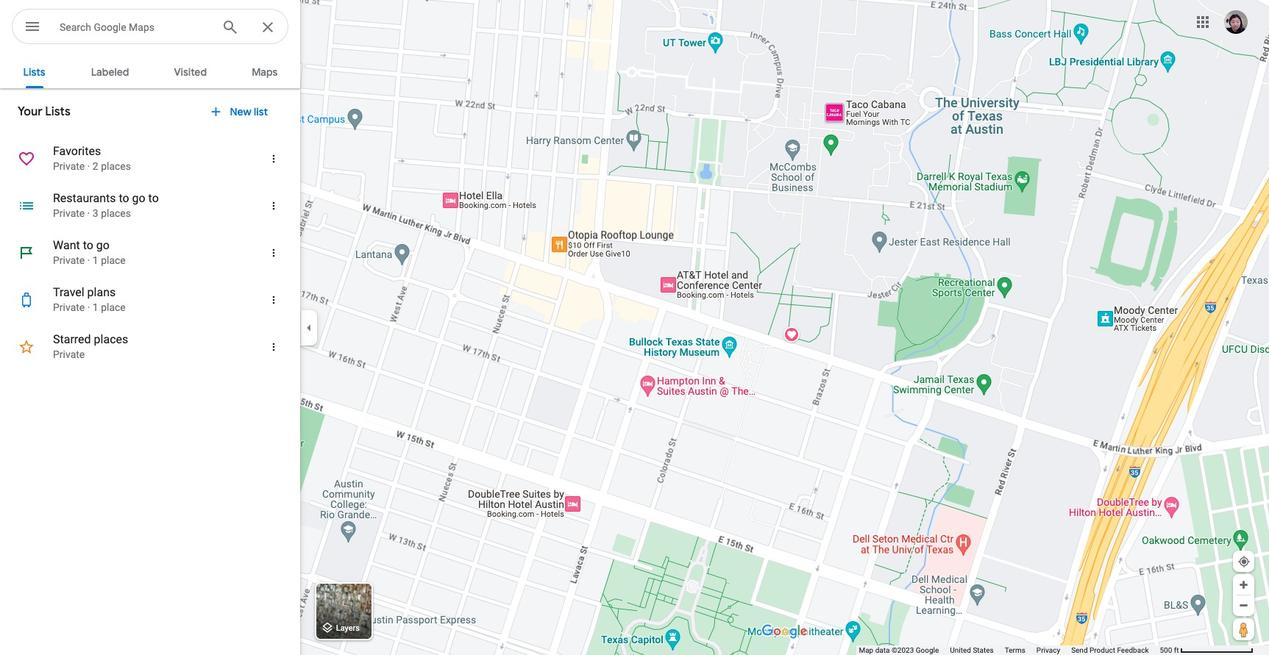 Task type: locate. For each thing, give the bounding box(es) containing it.
google
[[94, 21, 126, 33], [916, 647, 939, 655]]

0 horizontal spatial go
[[96, 238, 110, 252]]

1 · from the top
[[87, 160, 90, 172]]

map data ©2023 google
[[859, 647, 939, 655]]

terms
[[1005, 647, 1026, 655]]

none search field containing 
[[12, 9, 300, 47]]

lists right your
[[45, 104, 70, 119]]

5  from the top
[[267, 339, 280, 355]]

private down 'restaurants'
[[53, 207, 85, 219]]

tab list
[[0, 53, 300, 88]]

3  from the top
[[267, 245, 280, 261]]

visited button
[[162, 53, 219, 88]]

0 horizontal spatial google
[[94, 21, 126, 33]]

maps up list
[[252, 65, 278, 79]]

lists up your
[[23, 65, 45, 79]]

send
[[1071, 647, 1088, 655]]

visited
[[174, 65, 207, 79]]

google right ©2023
[[916, 647, 939, 655]]

· left 2
[[87, 160, 90, 172]]

ft
[[1174, 647, 1179, 655]]

footer
[[859, 646, 1160, 656]]

favorites
[[53, 144, 101, 158]]

place up plans
[[101, 255, 126, 266]]

go
[[132, 191, 145, 205], [96, 238, 110, 252]]

·
[[87, 160, 90, 172], [87, 207, 90, 219], [87, 255, 90, 266], [87, 302, 90, 313]]

4 private from the top
[[53, 302, 85, 313]]

· inside the want to go private · 1 place
[[87, 255, 90, 266]]

zoom in image
[[1238, 580, 1249, 591]]

1  from the top
[[267, 151, 280, 167]]

go down 3
[[96, 238, 110, 252]]

go right 'restaurants'
[[132, 191, 145, 205]]

1 vertical spatial google
[[916, 647, 939, 655]]

1  button from the top
[[258, 141, 293, 177]]

places inside the restaurants to go to private · 3 places
[[101, 207, 131, 219]]

0 horizontal spatial to
[[83, 238, 93, 252]]

3  button from the top
[[258, 235, 293, 271]]

private
[[53, 160, 85, 172], [53, 207, 85, 219], [53, 255, 85, 266], [53, 302, 85, 313], [53, 349, 85, 361]]

5 private from the top
[[53, 349, 85, 361]]

· left 3
[[87, 207, 90, 219]]

1 1 from the top
[[93, 255, 98, 266]]

0 vertical spatial go
[[132, 191, 145, 205]]

1 vertical spatial maps
[[252, 65, 278, 79]]

tab list containing lists
[[0, 53, 300, 88]]

private down starred
[[53, 349, 85, 361]]

 for private
[[267, 245, 280, 261]]

2 private from the top
[[53, 207, 85, 219]]

0 vertical spatial google
[[94, 21, 126, 33]]

places right 2
[[101, 160, 131, 172]]

restaurants to go to private · 3 places
[[53, 191, 159, 219]]

maps
[[129, 21, 155, 33], [252, 65, 278, 79]]

list
[[254, 105, 268, 118]]

maps inside "search field"
[[129, 21, 155, 33]]

collapse side panel image
[[301, 320, 317, 336]]

 button for private
[[258, 235, 293, 271]]

1 horizontal spatial maps
[[252, 65, 278, 79]]


[[267, 151, 280, 167], [267, 198, 280, 214], [267, 245, 280, 261], [267, 292, 280, 308], [267, 339, 280, 355]]

0 vertical spatial place
[[101, 255, 126, 266]]

1 private from the top
[[53, 160, 85, 172]]

google right search
[[94, 21, 126, 33]]

places right 3
[[101, 207, 131, 219]]

new
[[230, 105, 251, 118]]

go for want to go
[[96, 238, 110, 252]]

private down favorites
[[53, 160, 85, 172]]

3 private from the top
[[53, 255, 85, 266]]

0 vertical spatial 1
[[93, 255, 98, 266]]

1 vertical spatial place
[[101, 302, 126, 313]]

place
[[101, 255, 126, 266], [101, 302, 126, 313]]

500 ft
[[1160, 647, 1179, 655]]

layers
[[336, 624, 360, 634]]

private inside travel plans private · 1 place
[[53, 302, 85, 313]]

1 down plans
[[93, 302, 98, 313]]

send product feedback
[[1071, 647, 1149, 655]]

starred
[[53, 333, 91, 347]]

2 horizontal spatial to
[[148, 191, 159, 205]]


[[24, 16, 41, 37]]

500 ft button
[[1160, 647, 1254, 655]]

1 inside the want to go private · 1 place
[[93, 255, 98, 266]]

private inside starred places private
[[53, 349, 85, 361]]

 new list
[[208, 102, 268, 121]]

starred places private
[[53, 333, 128, 361]]

to for want to go
[[83, 238, 93, 252]]

None search field
[[12, 9, 300, 47]]

places right starred
[[94, 333, 128, 347]]

maps up labeled button
[[129, 21, 155, 33]]

1 vertical spatial places
[[101, 207, 131, 219]]

go inside the want to go private · 1 place
[[96, 238, 110, 252]]

· down plans
[[87, 302, 90, 313]]

2 vertical spatial places
[[94, 333, 128, 347]]

united states
[[950, 647, 994, 655]]

1 vertical spatial lists
[[45, 104, 70, 119]]

2  from the top
[[267, 198, 280, 214]]

privacy button
[[1037, 646, 1060, 656]]

0 vertical spatial lists
[[23, 65, 45, 79]]

 button for 2
[[258, 141, 293, 177]]

zoom out image
[[1238, 600, 1249, 611]]

send product feedback button
[[1071, 646, 1149, 656]]

2 place from the top
[[101, 302, 126, 313]]

travel
[[53, 285, 84, 299]]

restaurants
[[53, 191, 116, 205]]

plans
[[87, 285, 116, 299]]

· inside travel plans private · 1 place
[[87, 302, 90, 313]]

1 place from the top
[[101, 255, 126, 266]]

lists button
[[11, 53, 58, 88]]

want
[[53, 238, 80, 252]]

private down 'want'
[[53, 255, 85, 266]]

private down travel
[[53, 302, 85, 313]]

place down plans
[[101, 302, 126, 313]]

2  button from the top
[[258, 188, 293, 224]]

lists
[[23, 65, 45, 79], [45, 104, 70, 119]]

3 · from the top
[[87, 255, 90, 266]]

want to go private · 1 place
[[53, 238, 126, 266]]

 button
[[12, 9, 53, 47]]

· up plans
[[87, 255, 90, 266]]

1 up plans
[[93, 255, 98, 266]]

your lists
[[18, 104, 70, 119]]

0 horizontal spatial maps
[[129, 21, 155, 33]]

to for restaurants to go to
[[119, 191, 129, 205]]

4  button from the top
[[258, 283, 293, 318]]

Search Google Maps field
[[12, 9, 288, 45], [60, 18, 210, 35]]

1 horizontal spatial go
[[132, 191, 145, 205]]

favorites private · 2 places
[[53, 144, 131, 172]]

to inside the want to go private · 1 place
[[83, 238, 93, 252]]

footer containing map data ©2023 google
[[859, 646, 1160, 656]]

 button
[[258, 141, 293, 177], [258, 188, 293, 224], [258, 235, 293, 271], [258, 283, 293, 318], [258, 330, 293, 365]]

2 1 from the top
[[93, 302, 98, 313]]

1 vertical spatial 1
[[93, 302, 98, 313]]

1 vertical spatial go
[[96, 238, 110, 252]]

1 horizontal spatial to
[[119, 191, 129, 205]]

2 · from the top
[[87, 207, 90, 219]]

4 · from the top
[[87, 302, 90, 313]]

5  button from the top
[[258, 330, 293, 365]]

place inside the want to go private · 1 place
[[101, 255, 126, 266]]

to
[[119, 191, 129, 205], [148, 191, 159, 205], [83, 238, 93, 252]]

0 vertical spatial places
[[101, 160, 131, 172]]

go inside the restaurants to go to private · 3 places
[[132, 191, 145, 205]]

4  from the top
[[267, 292, 280, 308]]

privacy
[[1037, 647, 1060, 655]]

1
[[93, 255, 98, 266], [93, 302, 98, 313]]

1 horizontal spatial google
[[916, 647, 939, 655]]

places
[[101, 160, 131, 172], [101, 207, 131, 219], [94, 333, 128, 347]]

search
[[60, 21, 91, 33]]

google maps element
[[0, 0, 1269, 656]]

your places main content
[[0, 53, 300, 656]]

0 vertical spatial maps
[[129, 21, 155, 33]]



Task type: describe. For each thing, give the bounding box(es) containing it.
go for restaurants to go to
[[132, 191, 145, 205]]

· inside the restaurants to go to private · 3 places
[[87, 207, 90, 219]]

show street view coverage image
[[1233, 619, 1254, 641]]

private inside the restaurants to go to private · 3 places
[[53, 207, 85, 219]]

500
[[1160, 647, 1172, 655]]

2
[[93, 160, 98, 172]]

search google maps
[[60, 21, 155, 33]]

 for 2
[[267, 151, 280, 167]]

3
[[93, 207, 98, 219]]

terms button
[[1005, 646, 1026, 656]]


[[208, 102, 224, 121]]

product
[[1090, 647, 1115, 655]]

feedback
[[1117, 647, 1149, 655]]

 for ·
[[267, 292, 280, 308]]

places inside favorites private · 2 places
[[101, 160, 131, 172]]

 for to
[[267, 198, 280, 214]]

none search field inside google maps element
[[12, 9, 300, 47]]

places inside starred places private
[[94, 333, 128, 347]]

united states button
[[950, 646, 994, 656]]

· inside favorites private · 2 places
[[87, 160, 90, 172]]

show your location image
[[1238, 555, 1251, 569]]

tab list inside google maps element
[[0, 53, 300, 88]]

google account: michele murakami  
(michele.murakami@adept.ai) image
[[1224, 10, 1248, 34]]

map
[[859, 647, 873, 655]]

1 inside travel plans private · 1 place
[[93, 302, 98, 313]]

lists inside "lists" "button"
[[23, 65, 45, 79]]

united
[[950, 647, 971, 655]]

data
[[875, 647, 890, 655]]

©2023
[[892, 647, 914, 655]]

private inside favorites private · 2 places
[[53, 160, 85, 172]]

place inside travel plans private · 1 place
[[101, 302, 126, 313]]

footer inside google maps element
[[859, 646, 1160, 656]]

your
[[18, 104, 42, 119]]

maps button
[[240, 53, 289, 88]]

labeled button
[[79, 53, 141, 88]]

labeled
[[91, 65, 129, 79]]

 button for ·
[[258, 283, 293, 318]]

private inside the want to go private · 1 place
[[53, 255, 85, 266]]

states
[[973, 647, 994, 655]]

search google maps field containing search google maps
[[12, 9, 288, 45]]

 button for to
[[258, 188, 293, 224]]

maps inside button
[[252, 65, 278, 79]]

travel plans private · 1 place
[[53, 285, 126, 313]]



Task type: vqa. For each thing, say whether or not it's contained in the screenshot.
fifth Private from the top
yes



